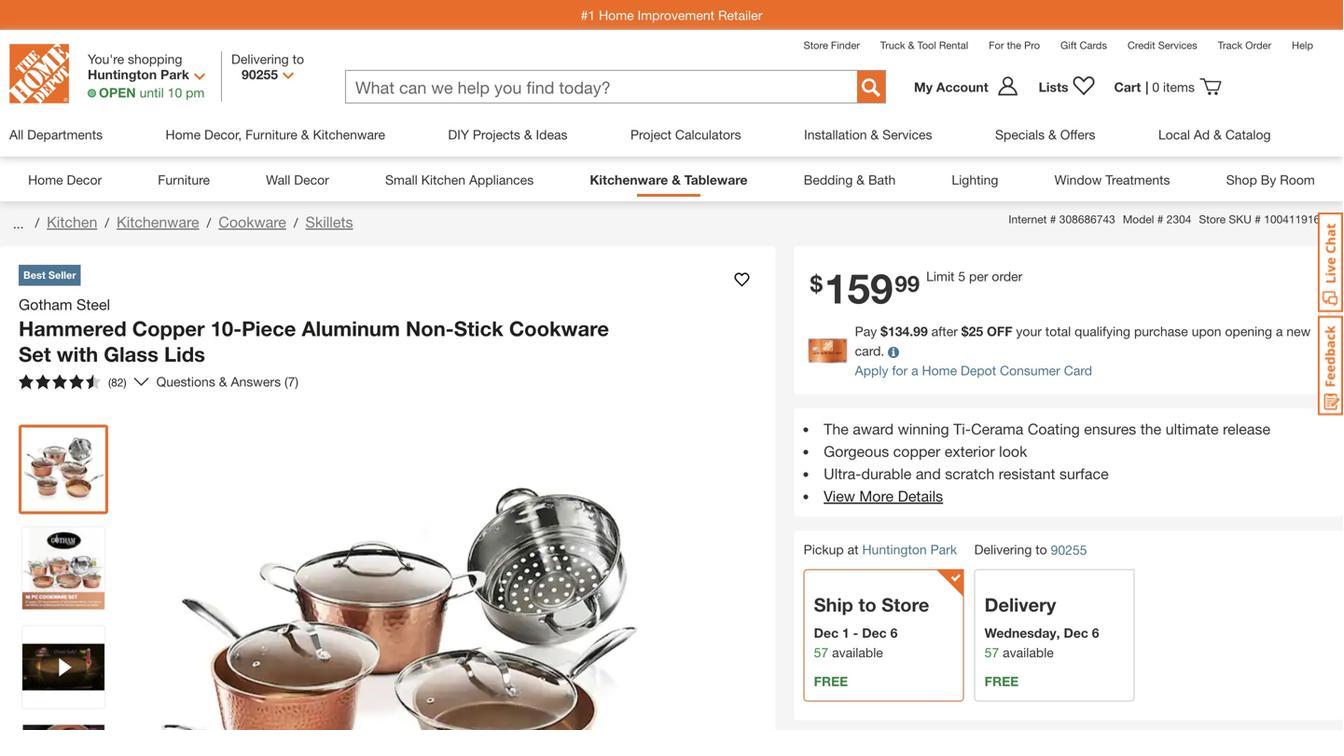 Task type: locate. For each thing, give the bounding box(es) containing it.
2 horizontal spatial #
[[1255, 213, 1262, 226]]

to up home decor, furniture & kitchenware link
[[293, 51, 304, 67]]

2 free from the left
[[985, 674, 1019, 689]]

feedback link image
[[1319, 315, 1344, 416]]

57 inside delivery wednesday, dec 6 57 available
[[985, 645, 1000, 660]]

lists
[[1039, 79, 1069, 94]]

1 horizontal spatial cookware
[[509, 316, 609, 341]]

3 dec from the left
[[1064, 625, 1089, 641]]

upon
[[1192, 324, 1222, 339]]

1 horizontal spatial store
[[882, 594, 930, 616]]

by
[[1261, 172, 1277, 188]]

0 horizontal spatial park
[[161, 67, 189, 82]]

decor up kitchen link
[[67, 172, 102, 188]]

& right 'installation'
[[871, 127, 879, 142]]

0 horizontal spatial to
[[293, 51, 304, 67]]

0 vertical spatial furniture
[[246, 127, 298, 142]]

a left new
[[1276, 324, 1283, 339]]

furniture up wall
[[246, 127, 298, 142]]

2 horizontal spatial to
[[1036, 542, 1048, 557]]

2 6 from the left
[[1092, 625, 1100, 641]]

0 horizontal spatial a
[[912, 363, 919, 378]]

90255
[[242, 67, 278, 82], [1051, 542, 1088, 558]]

cookware inside gotham steel hammered copper 10-piece aluminum non-stick cookware set with glass lids
[[509, 316, 609, 341]]

credit services link
[[1128, 39, 1198, 51]]

seller
[[48, 269, 76, 281]]

1 # from the left
[[1051, 213, 1057, 226]]

1 vertical spatial huntington
[[863, 542, 927, 557]]

specials
[[996, 127, 1045, 142]]

1 free from the left
[[814, 674, 848, 689]]

/ left skillets
[[294, 215, 298, 230]]

1 vertical spatial kitchenware
[[590, 172, 668, 188]]

huntington right at at bottom
[[863, 542, 927, 557]]

decor right wall
[[294, 172, 329, 188]]

available
[[832, 645, 884, 660], [1003, 645, 1054, 660]]

huntington up open
[[88, 67, 157, 82]]

kitchenware down furniture link
[[117, 213, 199, 231]]

2 57 from the left
[[985, 645, 1000, 660]]

for
[[989, 39, 1005, 51]]

/ right kitchen link
[[105, 215, 109, 230]]

kitchen inside ... / kitchen / kitchenware / cookware / skillets
[[47, 213, 97, 231]]

90255 up home decor, furniture & kitchenware link
[[242, 67, 278, 82]]

piece
[[242, 316, 296, 341]]

finder
[[831, 39, 860, 51]]

catalog
[[1226, 127, 1271, 142]]

retailer
[[718, 7, 763, 23]]

& for truck & tool rental
[[909, 39, 915, 51]]

& left tool
[[909, 39, 915, 51]]

delivering to 90255
[[975, 542, 1088, 558]]

0 horizontal spatial $
[[811, 270, 823, 297]]

to for store
[[859, 594, 877, 616]]

1 vertical spatial 90255
[[1051, 542, 1088, 558]]

& right ad
[[1214, 127, 1222, 142]]

delivering up home decor, furniture & kitchenware link
[[231, 51, 289, 67]]

# left 2304 on the right top of page
[[1158, 213, 1164, 226]]

the right the for
[[1007, 39, 1022, 51]]

$ inside $ 159 99 limit 5 per order
[[811, 270, 823, 297]]

0 vertical spatial a
[[1276, 324, 1283, 339]]

0 horizontal spatial kitchenware
[[117, 213, 199, 231]]

& left bath at top
[[857, 172, 865, 188]]

kitchenware up wall decor
[[313, 127, 385, 142]]

small
[[385, 172, 418, 188]]

dec inside delivery wednesday, dec 6 57 available
[[1064, 625, 1089, 641]]

1 decor from the left
[[67, 172, 102, 188]]

0 horizontal spatial kitchen
[[47, 213, 97, 231]]

non-
[[406, 316, 454, 341]]

1 vertical spatial a
[[912, 363, 919, 378]]

my account link
[[914, 76, 1030, 98]]

kitchenware down project
[[590, 172, 668, 188]]

furniture up ... / kitchen / kitchenware / cookware / skillets
[[158, 172, 210, 188]]

1 vertical spatial the
[[1141, 420, 1162, 438]]

my
[[914, 79, 933, 94]]

cookware down wall
[[219, 213, 286, 231]]

1 horizontal spatial 90255
[[1051, 542, 1088, 558]]

2 available from the left
[[1003, 645, 1054, 660]]

1 horizontal spatial a
[[1276, 324, 1283, 339]]

delivery wednesday, dec 6 57 available
[[985, 594, 1100, 660]]

depot
[[961, 363, 997, 378]]

for the pro link
[[989, 39, 1040, 51]]

1 vertical spatial park
[[931, 542, 957, 557]]

1 horizontal spatial dec
[[862, 625, 887, 641]]

& left offers
[[1049, 127, 1057, 142]]

2 horizontal spatial kitchenware
[[590, 172, 668, 188]]

0 horizontal spatial store
[[804, 39, 829, 51]]

home left the decor,
[[166, 127, 201, 142]]

$ right "after"
[[962, 324, 969, 339]]

kitchen
[[421, 172, 466, 188], [47, 213, 97, 231]]

1004119162
[[1265, 213, 1327, 226]]

1 6 from the left
[[891, 625, 898, 641]]

1 horizontal spatial the
[[1141, 420, 1162, 438]]

dec right wednesday,
[[1064, 625, 1089, 641]]

0 horizontal spatial available
[[832, 645, 884, 660]]

6 right wednesday,
[[1092, 625, 1100, 641]]

questions & answers (7)
[[156, 374, 299, 390]]

sku
[[1229, 213, 1252, 226]]

0 horizontal spatial services
[[883, 127, 933, 142]]

0 horizontal spatial 57
[[814, 645, 829, 660]]

to inside ship to store dec 1 - dec 6 57 available
[[859, 594, 877, 616]]

free for wednesday,
[[985, 674, 1019, 689]]

1 vertical spatial delivering
[[975, 542, 1032, 557]]

90255 up delivery
[[1051, 542, 1088, 558]]

available down -
[[832, 645, 884, 660]]

1 horizontal spatial available
[[1003, 645, 1054, 660]]

ti-
[[954, 420, 971, 438]]

1 vertical spatial cookware
[[509, 316, 609, 341]]

0 vertical spatial the
[[1007, 39, 1022, 51]]

delivering to
[[231, 51, 304, 67]]

6
[[891, 625, 898, 641], [1092, 625, 1100, 641]]

store inside ship to store dec 1 - dec 6 57 available
[[882, 594, 930, 616]]

bath
[[869, 172, 896, 188]]

cards
[[1080, 39, 1108, 51]]

free down 1
[[814, 674, 848, 689]]

57 inside ship to store dec 1 - dec 6 57 available
[[814, 645, 829, 660]]

2 decor from the left
[[294, 172, 329, 188]]

help
[[1293, 39, 1314, 51]]

specials & offers link
[[996, 113, 1096, 156]]

kitchen right small
[[421, 172, 466, 188]]

park
[[161, 67, 189, 82], [931, 542, 957, 557]]

store left finder
[[804, 39, 829, 51]]

view
[[824, 487, 856, 505]]

& left ideas
[[524, 127, 532, 142]]

0 vertical spatial kitchen
[[421, 172, 466, 188]]

2 horizontal spatial store
[[1200, 213, 1226, 226]]

the inside the award winning ti-cerama coating ensures the ultimate release gorgeous copper exterior look ultra-durable and scratch resistant surface view more details
[[1141, 420, 1162, 438]]

& left answers
[[219, 374, 227, 390]]

kitchenware
[[313, 127, 385, 142], [590, 172, 668, 188], [117, 213, 199, 231]]

1 horizontal spatial kitchenware
[[313, 127, 385, 142]]

0 horizontal spatial #
[[1051, 213, 1057, 226]]

# right internet
[[1051, 213, 1057, 226]]

free down wednesday,
[[985, 674, 1019, 689]]

free for to
[[814, 674, 848, 689]]

my account
[[914, 79, 989, 94]]

apply for a home depot consumer card link
[[855, 363, 1093, 378]]

None text field
[[346, 71, 839, 105], [346, 71, 839, 105], [346, 71, 839, 105], [346, 71, 839, 105]]

copper
[[132, 316, 205, 341]]

park up 10
[[161, 67, 189, 82]]

kitchenware for kitchen
[[117, 213, 199, 231]]

pickup at huntington park
[[804, 542, 957, 557]]

1 horizontal spatial #
[[1158, 213, 1164, 226]]

to right ship
[[859, 594, 877, 616]]

store finder link
[[804, 39, 860, 51]]

1 horizontal spatial to
[[859, 594, 877, 616]]

decor for home decor
[[67, 172, 102, 188]]

2 horizontal spatial $
[[962, 324, 969, 339]]

(82) link
[[11, 367, 149, 397]]

2 / from the left
[[105, 215, 109, 230]]

installation
[[804, 127, 867, 142]]

3 / from the left
[[207, 215, 211, 230]]

gotham steel hammered copper 10-piece aluminum non-stick cookware set with glass lids
[[19, 296, 609, 367]]

dec
[[814, 625, 839, 641], [862, 625, 887, 641], [1064, 625, 1089, 641]]

best
[[23, 269, 46, 281]]

0 vertical spatial kitchenware
[[313, 127, 385, 142]]

to left 90255 link
[[1036, 542, 1048, 557]]

1 vertical spatial furniture
[[158, 172, 210, 188]]

/ left 'cookware' link
[[207, 215, 211, 230]]

0 horizontal spatial decor
[[67, 172, 102, 188]]

home right #1
[[599, 7, 634, 23]]

delivering up delivery
[[975, 542, 1032, 557]]

3 # from the left
[[1255, 213, 1262, 226]]

0 horizontal spatial dec
[[814, 625, 839, 641]]

store down huntington park button
[[882, 594, 930, 616]]

pro
[[1025, 39, 1040, 51]]

coating
[[1028, 420, 1080, 438]]

1 horizontal spatial delivering
[[975, 542, 1032, 557]]

kitchenware inside ... / kitchen / kitchenware / cookware / skillets
[[117, 213, 199, 231]]

more
[[860, 487, 894, 505]]

services down my
[[883, 127, 933, 142]]

/
[[35, 215, 39, 230], [105, 215, 109, 230], [207, 215, 211, 230], [294, 215, 298, 230]]

delivering inside delivering to 90255
[[975, 542, 1032, 557]]

project calculators
[[631, 127, 742, 142]]

1 vertical spatial services
[[883, 127, 933, 142]]

1 horizontal spatial 57
[[985, 645, 1000, 660]]

installation & services
[[804, 127, 933, 142]]

$ left 159
[[811, 270, 823, 297]]

gift cards
[[1061, 39, 1108, 51]]

0 horizontal spatial huntington
[[88, 67, 157, 82]]

4 / from the left
[[294, 215, 298, 230]]

0 horizontal spatial cookware
[[219, 213, 286, 231]]

# right sku
[[1255, 213, 1262, 226]]

0 horizontal spatial delivering
[[231, 51, 289, 67]]

truck & tool rental
[[881, 39, 969, 51]]

2 vertical spatial to
[[859, 594, 877, 616]]

1 57 from the left
[[814, 645, 829, 660]]

1 available from the left
[[832, 645, 884, 660]]

pm
[[186, 85, 205, 100]]

159
[[825, 264, 893, 313]]

2 vertical spatial store
[[882, 594, 930, 616]]

rose copper gotham steel skillets 2304 4f.2 image
[[22, 726, 105, 731]]

0 vertical spatial delivering
[[231, 51, 289, 67]]

a
[[1276, 324, 1283, 339], [912, 363, 919, 378]]

0 vertical spatial park
[[161, 67, 189, 82]]

#1
[[581, 7, 596, 23]]

6 inside delivery wednesday, dec 6 57 available
[[1092, 625, 1100, 641]]

set
[[19, 342, 51, 367]]

kitchen down home decor link
[[47, 213, 97, 231]]

for
[[892, 363, 908, 378]]

tool
[[918, 39, 937, 51]]

& for installation & services
[[871, 127, 879, 142]]

available down wednesday,
[[1003, 645, 1054, 660]]

10
[[168, 85, 182, 100]]

0 vertical spatial services
[[1159, 39, 1198, 51]]

1 vertical spatial kitchen
[[47, 213, 97, 231]]

1 vertical spatial store
[[1200, 213, 1226, 226]]

6 right -
[[891, 625, 898, 641]]

wednesday,
[[985, 625, 1061, 641]]

gotham steel link
[[19, 293, 118, 316]]

tableware
[[685, 172, 748, 188]]

57 down ship
[[814, 645, 829, 660]]

local
[[1159, 127, 1191, 142]]

... / kitchen / kitchenware / cookware / skillets
[[9, 213, 353, 231]]

huntington park
[[88, 67, 189, 82]]

decor inside wall decor "link"
[[294, 172, 329, 188]]

open
[[99, 85, 136, 100]]

decor inside home decor link
[[67, 172, 102, 188]]

1 horizontal spatial 6
[[1092, 625, 1100, 641]]

ensures
[[1085, 420, 1137, 438]]

ship
[[814, 594, 854, 616]]

5
[[959, 269, 966, 284]]

a right for at the right of the page
[[912, 363, 919, 378]]

& left tableware
[[672, 172, 681, 188]]

order
[[1246, 39, 1272, 51]]

dec right -
[[862, 625, 887, 641]]

0 horizontal spatial furniture
[[158, 172, 210, 188]]

ad
[[1194, 127, 1210, 142]]

credit
[[1128, 39, 1156, 51]]

to inside delivering to 90255
[[1036, 542, 1048, 557]]

store left sku
[[1200, 213, 1226, 226]]

services right credit at the top right of the page
[[1159, 39, 1198, 51]]

0 horizontal spatial free
[[814, 674, 848, 689]]

0 horizontal spatial 90255
[[242, 67, 278, 82]]

park down details
[[931, 542, 957, 557]]

0 vertical spatial huntington
[[88, 67, 157, 82]]

$ right pay
[[881, 324, 888, 339]]

and
[[916, 465, 941, 483]]

0 vertical spatial cookware
[[219, 213, 286, 231]]

cookware link
[[219, 213, 286, 231]]

57 down wednesday,
[[985, 645, 1000, 660]]

1 horizontal spatial free
[[985, 674, 1019, 689]]

2 vertical spatial kitchenware
[[117, 213, 199, 231]]

0 horizontal spatial the
[[1007, 39, 1022, 51]]

1 horizontal spatial decor
[[294, 172, 329, 188]]

1 horizontal spatial park
[[931, 542, 957, 557]]

0 horizontal spatial 6
[[891, 625, 898, 641]]

2 dec from the left
[[862, 625, 887, 641]]

diy projects & ideas link
[[448, 113, 568, 156]]

new
[[1287, 324, 1311, 339]]

1 horizontal spatial furniture
[[246, 127, 298, 142]]

home down all departments
[[28, 172, 63, 188]]

dec left 1
[[814, 625, 839, 641]]

2 horizontal spatial dec
[[1064, 625, 1089, 641]]

store finder
[[804, 39, 860, 51]]

1 vertical spatial to
[[1036, 542, 1048, 557]]

cookware right the stick
[[509, 316, 609, 341]]

the right ensures
[[1141, 420, 1162, 438]]

/ right "..."
[[35, 215, 39, 230]]



Task type: describe. For each thing, give the bounding box(es) containing it.
1 dec from the left
[[814, 625, 839, 641]]

delivery
[[985, 594, 1057, 616]]

qualifying
[[1075, 324, 1131, 339]]

view more details link
[[824, 487, 944, 505]]

rose copper gotham steel skillets 2304 64.0 image
[[22, 429, 105, 511]]

surface
[[1060, 465, 1109, 483]]

1 horizontal spatial services
[[1159, 39, 1198, 51]]

delivering for delivering to
[[231, 51, 289, 67]]

calculators
[[675, 127, 742, 142]]

(82)
[[108, 376, 126, 389]]

items
[[1164, 79, 1195, 94]]

installation & services link
[[804, 113, 933, 156]]

wall decor link
[[266, 168, 329, 192]]

local ad & catalog link
[[1159, 113, 1271, 156]]

track order
[[1218, 39, 1272, 51]]

rose copper gotham steel skillets 2304 c3.1 image
[[22, 528, 105, 610]]

delivering for delivering to 90255
[[975, 542, 1032, 557]]

pay
[[855, 324, 877, 339]]

release
[[1223, 420, 1271, 438]]

durable
[[862, 465, 912, 483]]

ideas
[[536, 127, 568, 142]]

home decor link
[[28, 168, 102, 192]]

1 / from the left
[[35, 215, 39, 230]]

(7)
[[285, 374, 299, 390]]

room
[[1280, 172, 1316, 188]]

resistant
[[999, 465, 1056, 483]]

open until 10 pm
[[99, 85, 205, 100]]

hammered
[[19, 316, 127, 341]]

live chat image
[[1319, 213, 1344, 313]]

& inside "link"
[[1214, 127, 1222, 142]]

cookware inside ... / kitchen / kitchenware / cookware / skillets
[[219, 213, 286, 231]]

steel
[[76, 296, 110, 314]]

home decor, furniture & kitchenware
[[166, 127, 385, 142]]

25
[[969, 324, 984, 339]]

skillets link
[[306, 213, 353, 231]]

1 horizontal spatial huntington
[[863, 542, 927, 557]]

off
[[987, 324, 1013, 339]]

the home depot image
[[9, 44, 69, 104]]

diy
[[448, 127, 469, 142]]

shop by room link
[[1227, 168, 1316, 192]]

window treatments
[[1055, 172, 1171, 188]]

6 inside ship to store dec 1 - dec 6 57 available
[[891, 625, 898, 641]]

submit search image
[[862, 78, 881, 97]]

gorgeous
[[824, 443, 889, 460]]

& for bedding & bath
[[857, 172, 865, 188]]

huntington park button
[[863, 542, 957, 557]]

available inside delivery wednesday, dec 6 57 available
[[1003, 645, 1054, 660]]

$ 159 99 limit 5 per order
[[811, 264, 1023, 313]]

0 vertical spatial to
[[293, 51, 304, 67]]

answers
[[231, 374, 281, 390]]

99
[[895, 270, 920, 297]]

308686743
[[1060, 213, 1116, 226]]

apply for a home depot consumer card
[[855, 363, 1093, 378]]

to for 90255
[[1036, 542, 1048, 557]]

& for questions & answers (7)
[[219, 374, 227, 390]]

info image
[[889, 347, 900, 358]]

after
[[932, 324, 958, 339]]

consumer
[[1000, 363, 1061, 378]]

home decor
[[28, 172, 102, 188]]

available inside ship to store dec 1 - dec 6 57 available
[[832, 645, 884, 660]]

-
[[854, 625, 859, 641]]

pickup
[[804, 542, 844, 557]]

0 vertical spatial store
[[804, 39, 829, 51]]

ultimate
[[1166, 420, 1219, 438]]

small kitchen appliances
[[385, 172, 534, 188]]

furniture link
[[158, 168, 210, 192]]

kitchenware for furniture
[[313, 127, 385, 142]]

window
[[1055, 172, 1102, 188]]

glass
[[104, 342, 159, 367]]

decor for wall decor
[[294, 172, 329, 188]]

the award winning ti-cerama coating ensures the ultimate release gorgeous copper exterior look ultra-durable and scratch resistant surface view more details
[[824, 420, 1271, 505]]

1 horizontal spatial $
[[881, 324, 888, 339]]

& for kitchenware & tableware
[[672, 172, 681, 188]]

gift
[[1061, 39, 1077, 51]]

0 vertical spatial 90255
[[242, 67, 278, 82]]

a inside your total qualifying purchase upon opening a new card.
[[1276, 324, 1283, 339]]

& up wall decor
[[301, 127, 309, 142]]

all
[[9, 127, 24, 142]]

apply now image
[[809, 339, 855, 364]]

best seller
[[23, 269, 76, 281]]

purchase
[[1135, 324, 1189, 339]]

questions
[[156, 374, 215, 390]]

1
[[843, 625, 850, 641]]

departments
[[27, 127, 103, 142]]

furniture inside home decor, furniture & kitchenware link
[[246, 127, 298, 142]]

truck
[[881, 39, 906, 51]]

bedding & bath
[[804, 172, 896, 188]]

2304
[[1167, 213, 1192, 226]]

total
[[1046, 324, 1072, 339]]

track order link
[[1218, 39, 1272, 51]]

(82) button
[[11, 367, 134, 397]]

lists link
[[1030, 76, 1105, 98]]

...
[[13, 216, 24, 231]]

& for specials & offers
[[1049, 127, 1057, 142]]

internet # 308686743 model # 2304 store sku # 1004119162
[[1009, 213, 1327, 226]]

all departments
[[9, 127, 103, 142]]

copper
[[894, 443, 941, 460]]

apply
[[855, 363, 889, 378]]

skillets
[[306, 213, 353, 231]]

offers
[[1061, 127, 1096, 142]]

appliances
[[469, 172, 534, 188]]

card.
[[855, 343, 885, 359]]

ultra-
[[824, 465, 862, 483]]

diy projects & ideas
[[448, 127, 568, 142]]

90255 inside delivering to 90255
[[1051, 542, 1088, 558]]

the
[[824, 420, 849, 438]]

10-
[[211, 316, 242, 341]]

6048361567001 image
[[22, 627, 105, 709]]

4.5 stars image
[[19, 375, 101, 390]]

home left depot
[[922, 363, 957, 378]]

pay $ 134.99 after $ 25 off
[[855, 324, 1013, 339]]

2 # from the left
[[1158, 213, 1164, 226]]

1 horizontal spatial kitchen
[[421, 172, 466, 188]]

gotham
[[19, 296, 72, 314]]



Task type: vqa. For each thing, say whether or not it's contained in the screenshot.
Top Rated
no



